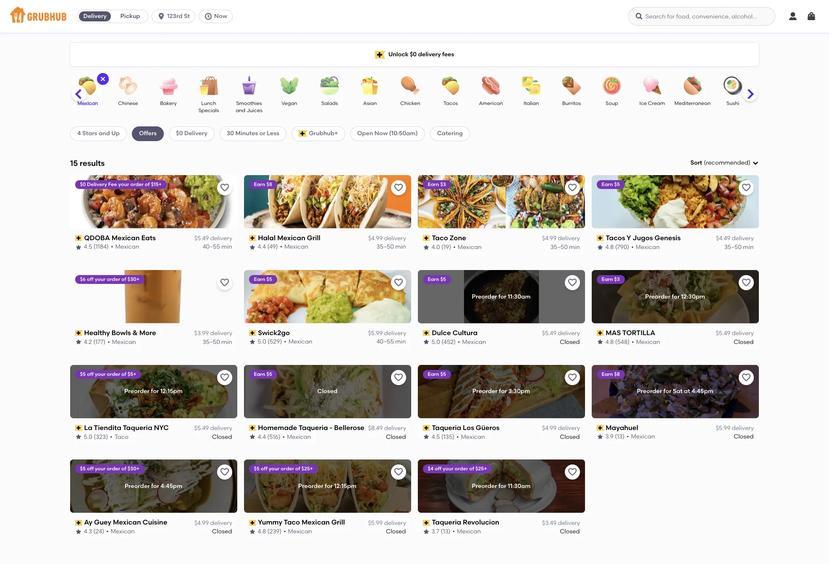 Task type: vqa. For each thing, say whether or not it's contained in the screenshot.


Task type: describe. For each thing, give the bounding box(es) containing it.
12:15pm for nyc
[[161, 388, 183, 395]]

halal mexican grill
[[258, 234, 321, 242]]

eats
[[142, 234, 156, 242]]

$8.49 delivery
[[369, 425, 407, 432]]

save this restaurant button for tacos y jugos genesis
[[740, 180, 755, 195]]

up
[[111, 130, 120, 137]]

4.8 (239)
[[258, 529, 282, 536]]

la tiendita taqueria nyc
[[84, 424, 169, 432]]

$5.99 delivery for swick2go
[[368, 330, 407, 337]]

star icon image for taco zone
[[423, 244, 430, 251]]

star icon image for tacos y jugos genesis
[[597, 244, 604, 251]]

healthy bowls & more
[[84, 329, 157, 337]]

1 horizontal spatial svg image
[[807, 11, 817, 21]]

nyc
[[154, 424, 169, 432]]

svg image inside field
[[753, 160, 760, 167]]

earn $8 for halal mexican grill
[[254, 182, 273, 187]]

1 vertical spatial and
[[99, 130, 110, 137]]

min for qdoba mexican eats
[[222, 244, 233, 251]]

st
[[184, 13, 190, 20]]

4.0
[[432, 244, 441, 251]]

cream
[[649, 100, 666, 106]]

order for healthy
[[107, 277, 120, 282]]

delivery for taqueria los güeros
[[559, 425, 581, 432]]

$5.99 delivery for yummy taco mexican grill
[[368, 520, 407, 527]]

(323)
[[94, 434, 108, 441]]

$5 off your order of $25+
[[254, 466, 314, 472]]

closed for taqueria los güeros
[[561, 434, 581, 441]]

4.8 (548)
[[606, 339, 631, 346]]

for for mas tortilla
[[673, 293, 681, 300]]

subscription pass image for halal mexican grill
[[249, 235, 257, 241]]

35–50 min for tacos y jugos genesis
[[725, 244, 755, 251]]

open now (10:50am)
[[358, 130, 418, 137]]

$6
[[80, 277, 86, 282]]

(19)
[[442, 244, 452, 251]]

$6 off your order of $30+
[[80, 277, 140, 282]]

$5.99 for mayahuel
[[717, 425, 731, 432]]

(239)
[[268, 529, 282, 536]]

revolucion
[[464, 519, 500, 527]]

preorder for 3:30pm
[[473, 388, 531, 395]]

save this restaurant button for taco zone
[[565, 180, 581, 195]]

cuisine
[[143, 519, 168, 527]]

y
[[628, 234, 632, 242]]

la
[[84, 424, 93, 432]]

$3.99 delivery
[[195, 330, 233, 337]]

delivery for taqueria revolucion
[[559, 520, 581, 527]]

cultura
[[453, 329, 478, 337]]

5.0 (529)
[[258, 339, 282, 346]]

3.9
[[606, 434, 614, 441]]

$25+ for taco
[[302, 466, 314, 472]]

mediterranean
[[675, 100, 712, 106]]

subscription pass image for mayahuel
[[597, 425, 605, 431]]

delivery inside button
[[83, 13, 107, 20]]

dulce cultura
[[432, 329, 478, 337]]

delivery for mas tortilla
[[733, 330, 755, 337]]

halal
[[258, 234, 276, 242]]

1 vertical spatial 4:45pm
[[161, 483, 183, 490]]

0 vertical spatial grill
[[307, 234, 321, 242]]

35–50 min for healthy bowls & more
[[203, 339, 233, 346]]

zone
[[450, 234, 467, 242]]

35–50 min for halal mexican grill
[[377, 244, 407, 251]]

$3.99
[[195, 330, 209, 337]]

yummy taco mexican grill
[[258, 519, 345, 527]]

homemade
[[258, 424, 298, 432]]

pickup button
[[113, 10, 148, 23]]

5.0 (323)
[[84, 434, 108, 441]]

swick2go
[[258, 329, 290, 337]]

tacos image
[[436, 77, 466, 95]]

tacos for tacos
[[444, 100, 458, 106]]

$5 off your order of $5+
[[80, 371, 137, 377]]

svg image inside the now button
[[204, 12, 213, 21]]

for for dulce cultura
[[499, 293, 507, 300]]

qdoba
[[84, 234, 110, 242]]

italian
[[524, 100, 540, 106]]

$3 for taco
[[441, 182, 447, 187]]

bakery image
[[154, 77, 183, 95]]

closed for dulce cultura
[[561, 339, 581, 346]]

(1184)
[[94, 244, 109, 251]]

mexican for taco zone
[[458, 244, 482, 251]]

tacos for tacos y jugos genesis
[[607, 234, 626, 242]]

4.2
[[84, 339, 92, 346]]

15
[[70, 158, 78, 168]]

off for yummy
[[261, 466, 268, 472]]

save this restaurant button for la tiendita taqueria nyc
[[217, 370, 233, 385]]

lunch specials image
[[194, 77, 224, 95]]

star icon image for taqueria los güeros
[[423, 434, 430, 441]]

4.4 (49)
[[258, 244, 278, 251]]

(
[[705, 159, 707, 167]]

taco zone logo image
[[418, 175, 586, 229]]

$5.99 for yummy taco mexican grill
[[368, 520, 383, 527]]

delivery for $0 delivery
[[184, 130, 208, 137]]

$3.49
[[543, 520, 557, 527]]

mediterranean image
[[679, 77, 708, 95]]

3.9 (13)
[[606, 434, 625, 441]]

closed for ay guey mexican cuisine
[[213, 529, 233, 536]]

4.5 (1184)
[[84, 244, 109, 251]]

genesis
[[655, 234, 682, 242]]

unlock $0 delivery fees
[[389, 51, 455, 58]]

earn $5 for swick2go
[[254, 277, 273, 282]]

none field containing sort
[[691, 159, 760, 167]]

ice cream image
[[638, 77, 668, 95]]

preorder for 12:15pm for taqueria
[[125, 388, 183, 395]]

save this restaurant image for yummy taco mexican grill
[[394, 468, 404, 478]]

save this restaurant image for ay guey mexican cuisine
[[220, 468, 230, 478]]

0 vertical spatial taco
[[432, 234, 449, 242]]

(24)
[[94, 529, 105, 536]]

taqueria up • taco
[[123, 424, 153, 432]]

earn $3 for taco
[[428, 182, 447, 187]]

vegan image
[[275, 77, 304, 95]]

for for la tiendita taqueria nyc
[[151, 388, 159, 395]]

min for swick2go
[[396, 339, 407, 346]]

mexican image
[[73, 77, 103, 95]]

main navigation navigation
[[0, 0, 830, 33]]

min for healthy bowls & more
[[222, 339, 233, 346]]

mexican for healthy bowls & more
[[112, 339, 136, 346]]

off for la
[[87, 371, 94, 377]]

4.3 (24)
[[84, 529, 105, 536]]

preorder for 11:30am for taqueria revolucion
[[473, 483, 531, 490]]

save this restaurant button for dulce cultura
[[565, 275, 581, 290]]

earn for tacos y jugos genesis
[[602, 182, 614, 187]]

smoothies and juices image
[[235, 77, 264, 95]]

$4.99 for taqueria los güeros
[[543, 425, 557, 432]]

• mexican for mayahuel
[[628, 434, 656, 441]]

open
[[358, 130, 374, 137]]

mexican for halal mexican grill
[[285, 244, 309, 251]]

4.2 (177)
[[84, 339, 106, 346]]

$4.99 delivery for ay guey mexican cuisine
[[195, 520, 233, 527]]

• mexican for taqueria revolucion
[[453, 529, 482, 536]]

taqueria up (135)
[[432, 424, 462, 432]]

or
[[260, 130, 266, 137]]

$3 for mas
[[615, 277, 621, 282]]

earn for homemade taqueria - bellerose
[[254, 371, 266, 377]]

taqueria left - at the left bottom of the page
[[299, 424, 329, 432]]

• mexican for tacos y jugos genesis
[[632, 244, 661, 251]]

• for mayahuel
[[628, 434, 630, 441]]

earn for taco zone
[[428, 182, 440, 187]]

35–50 for halal mexican grill
[[377, 244, 394, 251]]

3.7
[[432, 529, 440, 536]]

4 stars and up
[[77, 130, 120, 137]]

$4.99 for halal mexican grill
[[369, 235, 383, 242]]

chinese image
[[114, 77, 143, 95]]

mexican for tacos y jugos genesis
[[637, 244, 661, 251]]

halal mexican grill logo image
[[244, 175, 412, 229]]

3:30pm
[[509, 388, 531, 395]]

grubhub plus flag logo image for grubhub+
[[299, 131, 308, 137]]

svg image inside 123rd st button
[[157, 12, 166, 21]]

fees
[[443, 51, 455, 58]]

$30+ for mexican
[[128, 466, 140, 472]]

2 horizontal spatial $0
[[410, 51, 417, 58]]

offers
[[139, 130, 157, 137]]

for for taqueria los güeros
[[500, 388, 508, 395]]

35–50 for healthy bowls & more
[[203, 339, 220, 346]]

healthy bowls & more logo image
[[70, 270, 238, 324]]

• for halal mexican grill
[[280, 244, 283, 251]]

of for taqueria revolucion
[[470, 466, 475, 472]]

delivery for healthy bowls & more
[[210, 330, 233, 337]]

subscription pass image for ay guey mexican cuisine
[[75, 520, 83, 526]]

of for healthy bowls & more
[[122, 277, 127, 282]]

(790)
[[616, 244, 630, 251]]

order for taqueria
[[455, 466, 469, 472]]

off for taqueria
[[435, 466, 442, 472]]

earn for taqueria los güeros
[[428, 371, 440, 377]]

1 vertical spatial now
[[375, 130, 388, 137]]

ice
[[640, 100, 648, 106]]

$5.49 for mas tortilla
[[717, 330, 731, 337]]

your for yummy
[[269, 466, 280, 472]]

soup
[[606, 100, 619, 106]]

healthy
[[84, 329, 110, 337]]

4.4 (516)
[[258, 434, 281, 441]]

30 minutes or less
[[227, 130, 280, 137]]

12:30pm
[[682, 293, 706, 300]]

grubhub+
[[309, 130, 338, 137]]

for for taqueria revolucion
[[499, 483, 507, 490]]

)
[[749, 159, 751, 167]]

now button
[[199, 10, 236, 23]]

tacos y jugos genesis logo image
[[592, 175, 760, 229]]

preorder for ay guey mexican cuisine
[[125, 483, 150, 490]]

(49)
[[268, 244, 278, 251]]

qdoba mexican eats
[[84, 234, 156, 242]]

$3.49 delivery
[[543, 520, 581, 527]]



Task type: locate. For each thing, give the bounding box(es) containing it.
• right (49) at the left top of page
[[280, 244, 283, 251]]

salads image
[[315, 77, 345, 95]]

0 vertical spatial 4.4
[[258, 244, 266, 251]]

for for yummy taco mexican grill
[[325, 483, 333, 490]]

0 vertical spatial 4:45pm
[[693, 388, 714, 395]]

subscription pass image left the "taqueria revolucion"
[[423, 520, 431, 526]]

4.8 down "mas"
[[606, 339, 615, 346]]

$0
[[410, 51, 417, 58], [176, 130, 183, 137], [80, 182, 86, 187]]

save this restaurant button for taqueria los güeros
[[565, 370, 581, 385]]

(452)
[[442, 339, 456, 346]]

1 horizontal spatial taco
[[284, 519, 301, 527]]

preorder for 12:30pm
[[646, 293, 706, 300]]

grill
[[307, 234, 321, 242], [332, 519, 345, 527]]

subscription pass image
[[75, 235, 83, 241], [423, 235, 431, 241], [423, 330, 431, 336], [249, 425, 257, 431], [423, 425, 431, 431], [597, 425, 605, 431], [75, 520, 83, 526], [249, 520, 257, 526]]

1 preorder for 11:30am from the top
[[473, 293, 531, 300]]

min
[[222, 244, 233, 251], [396, 244, 407, 251], [570, 244, 581, 251], [744, 244, 755, 251], [222, 339, 233, 346], [396, 339, 407, 346]]

4.0 (19)
[[432, 244, 452, 251]]

$5.49 delivery for mas tortilla
[[717, 330, 755, 337]]

1 4.4 from the top
[[258, 244, 266, 251]]

your
[[119, 182, 129, 187], [95, 277, 106, 282], [95, 371, 106, 377], [95, 466, 106, 472], [269, 466, 280, 472], [443, 466, 454, 472]]

taco down la tiendita taqueria nyc
[[115, 434, 129, 441]]

qdoba mexican eats logo image
[[70, 175, 238, 229]]

$8.49
[[369, 425, 383, 432]]

1 vertical spatial preorder for 12:15pm
[[299, 483, 357, 490]]

1 11:30am from the top
[[509, 293, 531, 300]]

earn $5
[[602, 182, 621, 187], [254, 277, 273, 282], [428, 277, 447, 282], [254, 371, 273, 377], [428, 371, 447, 377]]

order for ay
[[107, 466, 121, 472]]

1 horizontal spatial and
[[236, 108, 246, 114]]

subscription pass image for taqueria revolucion
[[423, 520, 431, 526]]

4.4 left (516)
[[258, 434, 266, 441]]

(529)
[[268, 339, 282, 346]]

• mexican for swick2go
[[285, 339, 313, 346]]

40–55 for qdoba mexican eats
[[203, 244, 220, 251]]

1 horizontal spatial 5.0
[[258, 339, 267, 346]]

• right (239)
[[284, 529, 286, 536]]

0 vertical spatial 12:15pm
[[161, 388, 183, 395]]

save this restaurant image for dulce cultura
[[568, 278, 578, 288]]

taqueria los güeros
[[432, 424, 500, 432]]

$30+ for &
[[128, 277, 140, 282]]

asian
[[364, 100, 377, 106]]

1 vertical spatial (13)
[[441, 529, 451, 536]]

save this restaurant button for ay guey mexican cuisine
[[217, 465, 233, 480]]

0 horizontal spatial 4:45pm
[[161, 483, 183, 490]]

star icon image for healthy bowls & more
[[75, 339, 82, 346]]

wings image
[[759, 77, 789, 95]]

$5.49 for dulce cultura
[[543, 330, 557, 337]]

mexican for homemade taqueria - bellerose
[[287, 434, 311, 441]]

asian image
[[356, 77, 385, 95]]

• right (529)
[[285, 339, 287, 346]]

dulce
[[432, 329, 452, 337]]

0 horizontal spatial svg image
[[636, 12, 644, 21]]

fee
[[108, 182, 117, 187]]

• mexican down qdoba mexican eats
[[111, 244, 140, 251]]

2 $25+ from the left
[[476, 466, 488, 472]]

(13) right 3.7
[[441, 529, 451, 536]]

$4.99 delivery
[[369, 235, 407, 242], [543, 235, 581, 242], [543, 425, 581, 432], [195, 520, 233, 527]]

4.8 for mas tortilla
[[606, 339, 615, 346]]

$5.99
[[368, 330, 383, 337], [717, 425, 731, 432], [368, 520, 383, 527]]

for
[[499, 293, 507, 300], [673, 293, 681, 300], [151, 388, 159, 395], [500, 388, 508, 395], [664, 388, 672, 395], [152, 483, 160, 490], [325, 483, 333, 490], [499, 483, 507, 490]]

• mexican down 'yummy taco mexican grill'
[[284, 529, 313, 536]]

$0 down "15 results"
[[80, 182, 86, 187]]

• down tiendita
[[110, 434, 113, 441]]

• mexican for halal mexican grill
[[280, 244, 309, 251]]

$0 right offers
[[176, 130, 183, 137]]

save this restaurant image for halal mexican grill
[[394, 183, 404, 193]]

star icon image
[[75, 244, 82, 251], [249, 244, 256, 251], [423, 244, 430, 251], [597, 244, 604, 251], [75, 339, 82, 346], [249, 339, 256, 346], [423, 339, 430, 346], [597, 339, 604, 346], [75, 434, 82, 441], [249, 434, 256, 441], [423, 434, 430, 441], [597, 434, 604, 441], [75, 529, 82, 536], [249, 529, 256, 536], [423, 529, 430, 536]]

Search for food, convenience, alcohol... search field
[[629, 7, 776, 26]]

0 vertical spatial 4.8
[[606, 244, 615, 251]]

now right st at the left
[[214, 13, 228, 20]]

1 horizontal spatial grubhub plus flag logo image
[[375, 51, 385, 59]]

0 horizontal spatial $8
[[267, 182, 273, 187]]

chicken image
[[396, 77, 425, 95]]

2 vertical spatial 4.8
[[258, 529, 266, 536]]

off right $6
[[87, 277, 94, 282]]

0 vertical spatial tacos
[[444, 100, 458, 106]]

4.4 down halal
[[258, 244, 266, 251]]

(548)
[[616, 339, 631, 346]]

4.5 down qdoba
[[84, 244, 92, 251]]

earn for halal mexican grill
[[254, 182, 266, 187]]

35–50 for taco zone
[[551, 244, 569, 251]]

4.5 left (135)
[[432, 434, 441, 441]]

$5 off your order of $30+
[[80, 466, 140, 472]]

1 horizontal spatial $8
[[615, 371, 621, 377]]

pickup
[[121, 13, 140, 20]]

$0 delivery
[[176, 130, 208, 137]]

$30+
[[128, 277, 140, 282], [128, 466, 140, 472]]

subscription pass image left taqueria los güeros
[[423, 425, 431, 431]]

star icon image left the 4.0 at right top
[[423, 244, 430, 251]]

star icon image left 4.8 (548)
[[597, 339, 604, 346]]

1 horizontal spatial 40–55
[[377, 339, 394, 346]]

• mexican for healthy bowls & more
[[108, 339, 136, 346]]

star icon image left 5.0 (323)
[[75, 434, 82, 441]]

4.5 (135)
[[432, 434, 455, 441]]

star icon image left 4.4 (49)
[[249, 244, 256, 251]]

mexican for mas tortilla
[[637, 339, 661, 346]]

• mexican for dulce cultura
[[458, 339, 487, 346]]

preorder left sat at the right bottom
[[638, 388, 663, 395]]

more
[[140, 329, 157, 337]]

preorder for 12:15pm
[[125, 388, 183, 395], [299, 483, 357, 490]]

1 horizontal spatial $0
[[176, 130, 183, 137]]

save this restaurant image for swick2go
[[394, 278, 404, 288]]

1 vertical spatial tacos
[[607, 234, 626, 242]]

1 horizontal spatial 4:45pm
[[693, 388, 714, 395]]

your right fee
[[119, 182, 129, 187]]

• for homemade taqueria - bellerose
[[283, 434, 285, 441]]

4:45pm right at
[[693, 388, 714, 395]]

2 vertical spatial $5.99 delivery
[[368, 520, 407, 527]]

4:45pm up cuisine
[[161, 483, 183, 490]]

subscription pass image for homemade taqueria - bellerose
[[249, 425, 257, 431]]

• mexican for qdoba mexican eats
[[111, 244, 140, 251]]

5.0 down 'dulce'
[[432, 339, 441, 346]]

mexican for taqueria revolucion
[[458, 529, 482, 536]]

• right (24)
[[107, 529, 109, 536]]

now inside button
[[214, 13, 228, 20]]

• right (516)
[[283, 434, 285, 441]]

1 vertical spatial 11:30am
[[509, 483, 531, 490]]

0 vertical spatial $5.99 delivery
[[368, 330, 407, 337]]

1 horizontal spatial 4.5
[[432, 434, 441, 441]]

subscription pass image
[[249, 235, 257, 241], [597, 235, 605, 241], [75, 330, 83, 336], [249, 330, 257, 336], [597, 330, 605, 336], [75, 425, 83, 431], [423, 520, 431, 526]]

order for la
[[107, 371, 121, 377]]

for for mayahuel
[[664, 388, 672, 395]]

0 horizontal spatial 40–55
[[203, 244, 220, 251]]

off down 4.4 (516)
[[261, 466, 268, 472]]

ay guey mexican cuisine
[[84, 519, 168, 527]]

grubhub plus flag logo image
[[375, 51, 385, 59], [299, 131, 308, 137]]

star icon image left 4.5 (1184)
[[75, 244, 82, 251]]

1 vertical spatial 4.5
[[432, 434, 441, 441]]

5.0
[[258, 339, 267, 346], [432, 339, 441, 346], [84, 434, 93, 441]]

35–50 min for taco zone
[[551, 244, 581, 251]]

closed
[[561, 339, 581, 346], [735, 339, 755, 346], [318, 388, 338, 395], [213, 434, 233, 441], [387, 434, 407, 441], [561, 434, 581, 441], [735, 434, 755, 441], [213, 529, 233, 536], [387, 529, 407, 536], [561, 529, 581, 536]]

mexican for dulce cultura
[[463, 339, 487, 346]]

soup image
[[598, 77, 627, 95]]

subscription pass image for healthy bowls & more
[[75, 330, 83, 336]]

1 horizontal spatial earn $3
[[602, 277, 621, 282]]

4.5 for taqueria los güeros
[[432, 434, 441, 441]]

ice cream
[[640, 100, 666, 106]]

preorder for mayahuel
[[638, 388, 663, 395]]

earn for mas tortilla
[[602, 277, 614, 282]]

0 vertical spatial $3
[[441, 182, 447, 187]]

1 horizontal spatial grill
[[332, 519, 345, 527]]

grubhub plus flag logo image left unlock
[[375, 51, 385, 59]]

chicken
[[401, 100, 421, 106]]

star icon image left 4.5 (135)
[[423, 434, 430, 441]]

1 $30+ from the top
[[128, 277, 140, 282]]

mas
[[607, 329, 622, 337]]

subscription pass image left ay
[[75, 520, 83, 526]]

• for healthy bowls & more
[[108, 339, 110, 346]]

0 vertical spatial and
[[236, 108, 246, 114]]

less
[[267, 130, 280, 137]]

delivery for swick2go
[[384, 330, 407, 337]]

now
[[214, 13, 228, 20], [375, 130, 388, 137]]

of for ay guey mexican cuisine
[[122, 466, 127, 472]]

0 horizontal spatial preorder for 12:15pm
[[125, 388, 183, 395]]

save this restaurant image for la tiendita taqueria nyc
[[220, 373, 230, 383]]

2 11:30am from the top
[[509, 483, 531, 490]]

your down (323)
[[95, 466, 106, 472]]

$4.99 delivery for taco zone
[[543, 235, 581, 242]]

star icon image left 5.0 (529)
[[249, 339, 256, 346]]

and left up
[[99, 130, 110, 137]]

12:15pm for grill
[[335, 483, 357, 490]]

0 vertical spatial (13)
[[616, 434, 625, 441]]

$25+ down homemade taqueria - bellerose
[[302, 466, 314, 472]]

star icon image for qdoba mexican eats
[[75, 244, 82, 251]]

$4.99
[[369, 235, 383, 242], [543, 235, 557, 242], [543, 425, 557, 432], [195, 520, 209, 527]]

(13)
[[616, 434, 625, 441], [441, 529, 451, 536]]

0 vertical spatial $5.99
[[368, 330, 383, 337]]

1 vertical spatial $0
[[176, 130, 183, 137]]

subscription pass image left the yummy
[[249, 520, 257, 526]]

1 horizontal spatial (13)
[[616, 434, 625, 441]]

1 vertical spatial $5.99
[[717, 425, 731, 432]]

subscription pass image for tacos y jugos genesis
[[597, 235, 605, 241]]

• mexican for homemade taqueria - bellerose
[[283, 434, 311, 441]]

bakery
[[160, 100, 177, 106]]

delivery for yummy taco mexican grill
[[384, 520, 407, 527]]

0 vertical spatial $30+
[[128, 277, 140, 282]]

subscription pass image left swick2go
[[249, 330, 257, 336]]

earn $5 for dulce cultura
[[428, 277, 447, 282]]

0 horizontal spatial $3
[[441, 182, 447, 187]]

1 vertical spatial $30+
[[128, 466, 140, 472]]

save this restaurant button
[[217, 180, 233, 195], [391, 180, 407, 195], [565, 180, 581, 195], [740, 180, 755, 195], [217, 275, 233, 290], [391, 275, 407, 290], [565, 275, 581, 290], [740, 275, 755, 290], [217, 370, 233, 385], [391, 370, 407, 385], [565, 370, 581, 385], [740, 370, 755, 385], [217, 465, 233, 480], [391, 465, 407, 480], [565, 465, 581, 480]]

0 vertical spatial preorder for 11:30am
[[473, 293, 531, 300]]

star icon image left 5.0 (452) at bottom right
[[423, 339, 430, 346]]

$25+ down "güeros"
[[476, 466, 488, 472]]

4.8 left (790) at the right top of page
[[606, 244, 615, 251]]

0 vertical spatial now
[[214, 13, 228, 20]]

$4.99 delivery for halal mexican grill
[[369, 235, 407, 242]]

0 vertical spatial earn $3
[[428, 182, 447, 187]]

• right (135)
[[457, 434, 460, 441]]

1 vertical spatial grubhub plus flag logo image
[[299, 131, 308, 137]]

juices
[[247, 108, 263, 114]]

yummy
[[258, 519, 283, 527]]

1 horizontal spatial earn $8
[[602, 371, 621, 377]]

1 vertical spatial $3
[[615, 277, 621, 282]]

0 horizontal spatial 5.0
[[84, 434, 93, 441]]

$5.99 delivery
[[368, 330, 407, 337], [717, 425, 755, 432], [368, 520, 407, 527]]

preorder left 12:30pm
[[646, 293, 671, 300]]

4.4
[[258, 244, 266, 251], [258, 434, 266, 441]]

closed for mayahuel
[[735, 434, 755, 441]]

star icon image left 4.2
[[75, 339, 82, 346]]

0 vertical spatial earn $8
[[254, 182, 273, 187]]

2 horizontal spatial taco
[[432, 234, 449, 242]]

güeros
[[477, 424, 500, 432]]

off for healthy
[[87, 277, 94, 282]]

1 vertical spatial earn $8
[[602, 371, 621, 377]]

and down smoothies
[[236, 108, 246, 114]]

4.8 for tacos y jugos genesis
[[606, 244, 615, 251]]

1 $25+ from the left
[[302, 466, 314, 472]]

sushi image
[[719, 77, 748, 95]]

delivery left pickup on the left
[[83, 13, 107, 20]]

1 horizontal spatial now
[[375, 130, 388, 137]]

svg image
[[807, 11, 817, 21], [636, 12, 644, 21]]

(177)
[[94, 339, 106, 346]]

save this restaurant image
[[394, 183, 404, 193], [568, 183, 578, 193], [742, 278, 752, 288], [568, 373, 578, 383], [394, 468, 404, 478]]

your right $6
[[95, 277, 106, 282]]

star icon image for swick2go
[[249, 339, 256, 346]]

delivery down the specials
[[184, 130, 208, 137]]

subscription pass image left healthy
[[75, 330, 83, 336]]

save this restaurant image for mas tortilla
[[742, 278, 752, 288]]

40–55
[[203, 244, 220, 251], [377, 339, 394, 346]]

american image
[[477, 77, 506, 95]]

0 vertical spatial 4.5
[[84, 244, 92, 251]]

tortilla
[[623, 329, 656, 337]]

earn $3 for mas
[[602, 277, 621, 282]]

taqueria up 3.7 (13)
[[432, 519, 462, 527]]

closed for mas tortilla
[[735, 339, 755, 346]]

1 vertical spatial delivery
[[184, 130, 208, 137]]

0 vertical spatial $0
[[410, 51, 417, 58]]

your left "$5+"
[[95, 371, 106, 377]]

preorder left 3:30pm
[[473, 388, 498, 395]]

preorder up cultura
[[473, 293, 498, 300]]

0 horizontal spatial 40–55 min
[[203, 244, 233, 251]]

2 vertical spatial $0
[[80, 182, 86, 187]]

preorder for sat at 4:45pm
[[638, 388, 714, 395]]

star icon image for mas tortilla
[[597, 339, 604, 346]]

1 vertical spatial 4.8
[[606, 339, 615, 346]]

$0 for $0 delivery
[[176, 130, 183, 137]]

0 horizontal spatial grubhub plus flag logo image
[[299, 131, 308, 137]]

35–50
[[377, 244, 394, 251], [551, 244, 569, 251], [725, 244, 743, 251], [203, 339, 220, 346]]

preorder down $4 off your order of $25+
[[473, 483, 498, 490]]

smoothies
[[236, 100, 262, 106]]

save this restaurant image for homemade taqueria - bellerose
[[394, 373, 404, 383]]

1 horizontal spatial 40–55 min
[[377, 339, 407, 346]]

order
[[131, 182, 144, 187], [107, 277, 120, 282], [107, 371, 121, 377], [107, 466, 121, 472], [281, 466, 295, 472], [455, 466, 469, 472]]

ay
[[84, 519, 93, 527]]

• right (790) at the right top of page
[[632, 244, 635, 251]]

$4.49
[[717, 235, 731, 242]]

italian image
[[517, 77, 547, 95]]

preorder for taqueria los güeros
[[473, 388, 498, 395]]

0 horizontal spatial 12:15pm
[[161, 388, 183, 395]]

of
[[145, 182, 150, 187], [122, 277, 127, 282], [122, 371, 127, 377], [122, 466, 127, 472], [296, 466, 301, 472], [470, 466, 475, 472]]

subscription pass image left "mas"
[[597, 330, 605, 336]]

12:15pm
[[161, 388, 183, 395], [335, 483, 357, 490]]

• mexican down the bowls
[[108, 339, 136, 346]]

recommended
[[707, 159, 749, 167]]

preorder down $5 off your order of $25+
[[299, 483, 324, 490]]

subscription pass image left homemade
[[249, 425, 257, 431]]

mayahuel
[[607, 424, 639, 432]]

earn for swick2go
[[254, 277, 266, 282]]

tacos y jugos genesis
[[607, 234, 682, 242]]

smoothies and juices
[[236, 100, 263, 114]]

1 vertical spatial 40–55
[[377, 339, 394, 346]]

preorder for 11:30am for dulce cultura
[[473, 293, 531, 300]]

• mexican down ay guey mexican cuisine
[[107, 529, 135, 536]]

• mexican
[[111, 244, 140, 251], [280, 244, 309, 251], [454, 244, 482, 251], [632, 244, 661, 251], [108, 339, 136, 346], [285, 339, 313, 346], [458, 339, 487, 346], [633, 339, 661, 346], [283, 434, 311, 441], [457, 434, 486, 441], [628, 434, 656, 441], [107, 529, 135, 536], [284, 529, 313, 536], [453, 529, 482, 536]]

• mexican down cultura
[[458, 339, 487, 346]]

off for ay
[[87, 466, 94, 472]]

mas tortilla
[[607, 329, 656, 337]]

tacos up 4.8 (790)
[[607, 234, 626, 242]]

0 vertical spatial 40–55
[[203, 244, 220, 251]]

0 horizontal spatial earn $3
[[428, 182, 447, 187]]

$5.49 delivery for dulce cultura
[[543, 330, 581, 337]]

sort
[[691, 159, 703, 167]]

swick2go logo image
[[244, 270, 412, 324]]

0 horizontal spatial taco
[[115, 434, 129, 441]]

$5.99 delivery for mayahuel
[[717, 425, 755, 432]]

• mexican down tortilla
[[633, 339, 661, 346]]

$15+
[[151, 182, 162, 187]]

4
[[77, 130, 81, 137]]

•
[[111, 244, 114, 251], [280, 244, 283, 251], [454, 244, 456, 251], [632, 244, 635, 251], [108, 339, 110, 346], [285, 339, 287, 346], [458, 339, 461, 346], [633, 339, 635, 346], [110, 434, 113, 441], [283, 434, 285, 441], [457, 434, 460, 441], [628, 434, 630, 441], [107, 529, 109, 536], [284, 529, 286, 536], [453, 529, 456, 536]]

subscription pass image for dulce cultura
[[423, 330, 431, 336]]

delivery for la tiendita taqueria nyc
[[210, 425, 233, 432]]

2 preorder for 11:30am from the top
[[473, 483, 531, 490]]

1 vertical spatial grill
[[332, 519, 345, 527]]

1 horizontal spatial $3
[[615, 277, 621, 282]]

your for ay
[[95, 466, 106, 472]]

taco
[[432, 234, 449, 242], [115, 434, 129, 441], [284, 519, 301, 527]]

2 vertical spatial taco
[[284, 519, 301, 527]]

0 vertical spatial $8
[[267, 182, 273, 187]]

subscription pass image left "y"
[[597, 235, 605, 241]]

subscription pass image for yummy taco mexican grill
[[249, 520, 257, 526]]

5.0 down la
[[84, 434, 93, 441]]

earn $8 for mayahuel
[[602, 371, 621, 377]]

1 vertical spatial preorder for 11:30am
[[473, 483, 531, 490]]

0 horizontal spatial $25+
[[302, 466, 314, 472]]

• taco
[[110, 434, 129, 441]]

0 vertical spatial 11:30am
[[509, 293, 531, 300]]

and inside the smoothies and juices
[[236, 108, 246, 114]]

star icon image left the 4.8 (239) at the bottom of the page
[[249, 529, 256, 536]]

$4.49 delivery
[[717, 235, 755, 242]]

earn $5 for tacos y jugos genesis
[[602, 182, 621, 187]]

1 horizontal spatial 12:15pm
[[335, 483, 357, 490]]

star icon image left 3.7
[[423, 529, 430, 536]]

1 vertical spatial 40–55 min
[[377, 339, 407, 346]]

0 vertical spatial 40–55 min
[[203, 244, 233, 251]]

tacos
[[444, 100, 458, 106], [607, 234, 626, 242]]

taco for • taco
[[115, 434, 129, 441]]

preorder down '$5 off your order of $30+'
[[125, 483, 150, 490]]

• for taqueria revolucion
[[453, 529, 456, 536]]

1 vertical spatial 12:15pm
[[335, 483, 357, 490]]

0 horizontal spatial grill
[[307, 234, 321, 242]]

15 results
[[70, 158, 105, 168]]

1 horizontal spatial $25+
[[476, 466, 488, 472]]

0 vertical spatial delivery
[[83, 13, 107, 20]]

(135)
[[442, 434, 455, 441]]

0 vertical spatial grubhub plus flag logo image
[[375, 51, 385, 59]]

0 horizontal spatial (13)
[[441, 529, 451, 536]]

• down dulce cultura
[[458, 339, 461, 346]]

preorder for yummy taco mexican grill
[[299, 483, 324, 490]]

sort ( recommended )
[[691, 159, 751, 167]]

delivery for tacos y jugos genesis
[[733, 235, 755, 242]]

save this restaurant image for healthy bowls & more
[[220, 278, 230, 288]]

0 horizontal spatial and
[[99, 130, 110, 137]]

1 vertical spatial 4.4
[[258, 434, 266, 441]]

2 horizontal spatial 5.0
[[432, 339, 441, 346]]

0 horizontal spatial earn $8
[[254, 182, 273, 187]]

off down 4.2
[[87, 371, 94, 377]]

save this restaurant button for healthy bowls & more
[[217, 275, 233, 290]]

grubhub plus flag logo image left grubhub+ at the left top of the page
[[299, 131, 308, 137]]

None field
[[691, 159, 760, 167]]

and
[[236, 108, 246, 114], [99, 130, 110, 137]]

(10:50am)
[[390, 130, 418, 137]]

your for la
[[95, 371, 106, 377]]

earn $8
[[254, 182, 273, 187], [602, 371, 621, 377]]

$0 right unlock
[[410, 51, 417, 58]]

• mexican for taqueria los güeros
[[457, 434, 486, 441]]

subscription pass image left mayahuel
[[597, 425, 605, 431]]

your down (516)
[[269, 466, 280, 472]]

1 horizontal spatial preorder for 12:15pm
[[299, 483, 357, 490]]

mexican for yummy taco mexican grill
[[289, 529, 313, 536]]

1 horizontal spatial tacos
[[607, 234, 626, 242]]

now right open
[[375, 130, 388, 137]]

• down mas tortilla
[[633, 339, 635, 346]]

closed for homemade taqueria - bellerose
[[387, 434, 407, 441]]

3.7 (13)
[[432, 529, 451, 536]]

save this restaurant image for taqueria revolucion
[[568, 468, 578, 478]]

• mexican down mayahuel
[[628, 434, 656, 441]]

2 vertical spatial delivery
[[87, 182, 107, 187]]

mexican for taqueria los güeros
[[462, 434, 486, 441]]

5.0 left (529)
[[258, 339, 267, 346]]

0 horizontal spatial now
[[214, 13, 228, 20]]

0 horizontal spatial tacos
[[444, 100, 458, 106]]

30
[[227, 130, 234, 137]]

0 horizontal spatial 4.5
[[84, 244, 92, 251]]

2 4.4 from the top
[[258, 434, 266, 441]]

4.8 down the yummy
[[258, 529, 266, 536]]

star icon image for la tiendita taqueria nyc
[[75, 434, 82, 441]]

tacos down the tacos image
[[444, 100, 458, 106]]

1 vertical spatial earn $3
[[602, 277, 621, 282]]

123rd st
[[167, 13, 190, 20]]

minutes
[[236, 130, 258, 137]]

• mexican down tacos y jugos genesis
[[632, 244, 661, 251]]

(13) down mayahuel
[[616, 434, 625, 441]]

results
[[80, 158, 105, 168]]

off right $4
[[435, 466, 442, 472]]

burritos image
[[558, 77, 587, 95]]

mexican for mayahuel
[[632, 434, 656, 441]]

taco up 4.0 (19) on the right of page
[[432, 234, 449, 242]]

• mexican down the "taqueria revolucion"
[[453, 529, 482, 536]]

taco right the yummy
[[284, 519, 301, 527]]

star icon image left 4.4 (516)
[[249, 434, 256, 441]]

off down 5.0 (323)
[[87, 466, 94, 472]]

123rd st button
[[152, 10, 199, 23]]

0 horizontal spatial $0
[[80, 182, 86, 187]]

star icon image for taqueria revolucion
[[423, 529, 430, 536]]

salads
[[322, 100, 338, 106]]

$0 for $0 delivery fee your order of $15+
[[80, 182, 86, 187]]

• down mayahuel
[[628, 434, 630, 441]]

1 vertical spatial $8
[[615, 371, 621, 377]]

• mexican down halal mexican grill at the left top of page
[[280, 244, 309, 251]]

• right (177)
[[108, 339, 110, 346]]

1 vertical spatial taco
[[115, 434, 129, 441]]

• right (1184)
[[111, 244, 114, 251]]

your right $4
[[443, 466, 454, 472]]

svg image
[[789, 11, 799, 21], [157, 12, 166, 21], [204, 12, 213, 21], [100, 76, 106, 82], [753, 160, 760, 167]]

save this restaurant image
[[220, 183, 230, 193], [742, 183, 752, 193], [220, 278, 230, 288], [394, 278, 404, 288], [568, 278, 578, 288], [220, 373, 230, 383], [394, 373, 404, 383], [742, 373, 752, 383], [220, 468, 230, 478], [568, 468, 578, 478]]

delivery left fee
[[87, 182, 107, 187]]

preorder for mas tortilla
[[646, 293, 671, 300]]

save this restaurant button for homemade taqueria - bellerose
[[391, 370, 407, 385]]

$8 for halal mexican grill
[[267, 182, 273, 187]]

subscription pass image left la
[[75, 425, 83, 431]]

$4.99 for ay guey mexican cuisine
[[195, 520, 209, 527]]

2 $30+ from the top
[[128, 466, 140, 472]]



